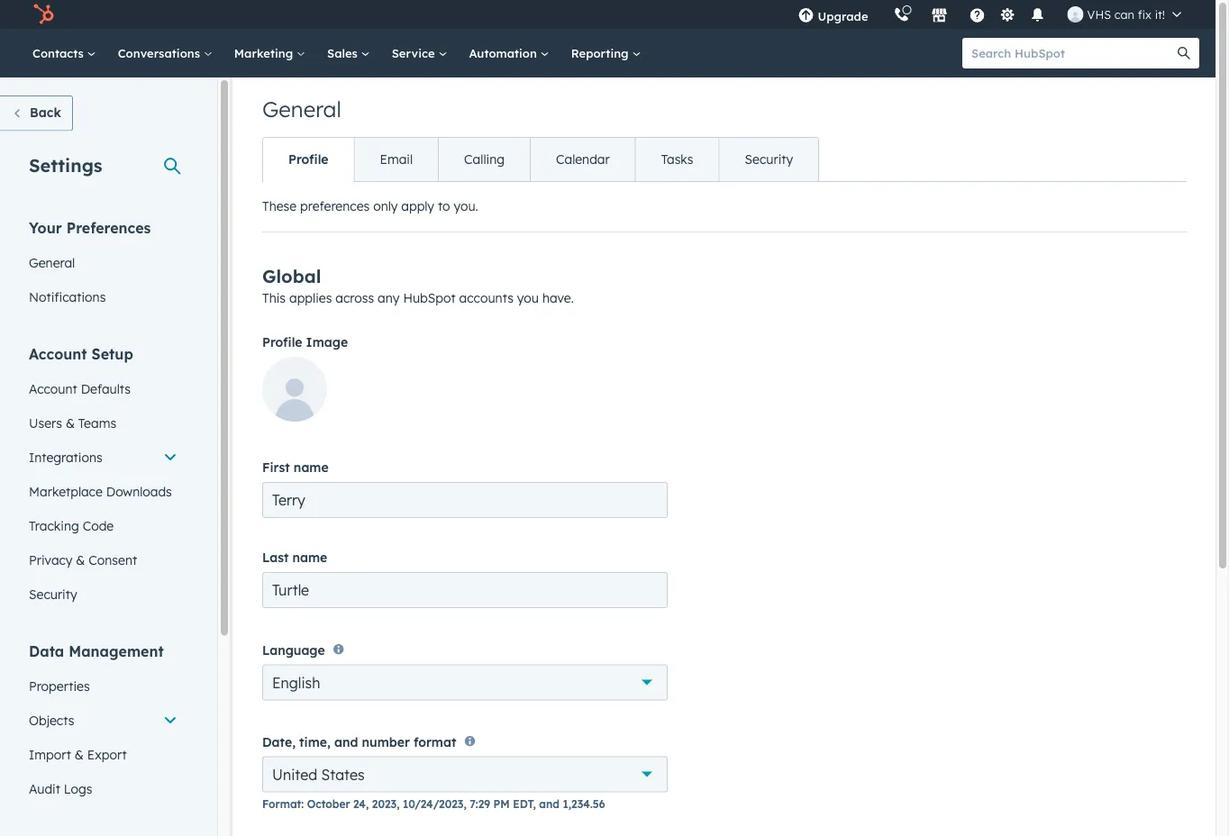 Task type: vqa. For each thing, say whether or not it's contained in the screenshot.
Link opens in a new window image
no



Task type: describe. For each thing, give the bounding box(es) containing it.
export
[[87, 747, 127, 763]]

menu containing vhs can fix it!
[[786, 0, 1195, 29]]

settings
[[29, 154, 102, 176]]

vhs can fix it!
[[1088, 7, 1166, 22]]

marketing link
[[223, 29, 317, 78]]

it!
[[1156, 7, 1166, 22]]

fix
[[1139, 7, 1152, 22]]

date, time, and number format
[[262, 735, 457, 750]]

conversations
[[118, 46, 204, 60]]

to
[[438, 198, 450, 214]]

you
[[517, 290, 539, 306]]

your preferences
[[29, 219, 151, 237]]

have.
[[543, 290, 574, 306]]

1 horizontal spatial general
[[262, 96, 342, 123]]

united states
[[272, 766, 365, 784]]

import
[[29, 747, 71, 763]]

terry turtle image
[[1068, 6, 1084, 23]]

profile for profile image
[[262, 335, 303, 350]]

preferences
[[66, 219, 151, 237]]

7:29
[[470, 798, 490, 812]]

general link
[[18, 246, 188, 280]]

help image
[[970, 8, 986, 24]]

profile image
[[262, 335, 348, 350]]

this
[[262, 290, 286, 306]]

integrations button
[[18, 440, 188, 475]]

marketplace downloads
[[29, 484, 172, 500]]

10/24/2023
[[403, 798, 464, 812]]

security inside account setup element
[[29, 587, 77, 602]]

date,
[[262, 735, 296, 750]]

users & teams link
[[18, 406, 188, 440]]

account for account defaults
[[29, 381, 77, 397]]

objects
[[29, 713, 74, 729]]

hubspot link
[[22, 4, 68, 25]]

apply
[[401, 198, 435, 214]]

1 , from the left
[[397, 798, 400, 812]]

first
[[262, 460, 290, 476]]

2023
[[372, 798, 397, 812]]

these preferences only apply to you.
[[262, 198, 479, 214]]

your preferences element
[[18, 218, 188, 314]]

marketing
[[234, 46, 297, 60]]

1,234.56
[[563, 798, 605, 812]]

properties link
[[18, 669, 188, 704]]

First name text field
[[262, 482, 668, 518]]

global
[[262, 265, 321, 288]]

last
[[262, 550, 289, 566]]

time,
[[299, 735, 331, 750]]

vhs
[[1088, 7, 1112, 22]]

calling link
[[438, 138, 530, 181]]

audit logs
[[29, 781, 92, 797]]

defaults
[[81, 381, 131, 397]]

& for export
[[75, 747, 84, 763]]

integrations
[[29, 449, 103, 465]]

tracking code link
[[18, 509, 188, 543]]

last name
[[262, 550, 328, 566]]

account for account setup
[[29, 345, 87, 363]]

settings image
[[1000, 8, 1016, 24]]

these
[[262, 198, 297, 214]]

image
[[306, 335, 348, 350]]

users
[[29, 415, 62, 431]]

notifications button
[[1023, 0, 1054, 29]]

you.
[[454, 198, 479, 214]]

data management element
[[18, 642, 188, 807]]

united
[[272, 766, 317, 784]]

marketplace
[[29, 484, 103, 500]]

first name
[[262, 460, 329, 476]]

format
[[414, 735, 457, 750]]

1 horizontal spatial and
[[539, 798, 560, 812]]

back
[[30, 105, 61, 120]]

search button
[[1169, 38, 1200, 69]]

global this applies across any hubspot accounts you have.
[[262, 265, 574, 306]]

email
[[380, 151, 413, 167]]



Task type: locate. For each thing, give the bounding box(es) containing it.
profile up preferences at the top of page
[[289, 151, 329, 167]]

across
[[336, 290, 374, 306]]

account up users
[[29, 381, 77, 397]]

october
[[307, 798, 350, 812]]

0 horizontal spatial security
[[29, 587, 77, 602]]

upgrade image
[[798, 8, 815, 24]]

and right edt on the bottom left of page
[[539, 798, 560, 812]]

account setup
[[29, 345, 133, 363]]

accounts
[[459, 290, 514, 306]]

any
[[378, 290, 400, 306]]

states
[[322, 766, 365, 784]]

1 vertical spatial general
[[29, 255, 75, 271]]

contacts link
[[22, 29, 107, 78]]

name for last name
[[293, 550, 328, 566]]

account up account defaults
[[29, 345, 87, 363]]

1 horizontal spatial security
[[745, 151, 794, 167]]

tracking code
[[29, 518, 114, 534]]

general
[[262, 96, 342, 123], [29, 255, 75, 271]]

profile left image
[[262, 335, 303, 350]]

, right pm
[[533, 798, 536, 812]]

reporting link
[[561, 29, 652, 78]]

general down your
[[29, 255, 75, 271]]

profile inside "link"
[[289, 151, 329, 167]]

menu
[[786, 0, 1195, 29]]

0 vertical spatial security link
[[719, 138, 819, 181]]

name right the last
[[293, 550, 328, 566]]

marketplace downloads link
[[18, 475, 188, 509]]

& left export
[[75, 747, 84, 763]]

, left 7:29
[[464, 798, 467, 812]]

:
[[301, 798, 304, 812]]

calendar link
[[530, 138, 635, 181]]

name for first name
[[294, 460, 329, 476]]

import & export
[[29, 747, 127, 763]]

security link
[[719, 138, 819, 181], [18, 578, 188, 612]]

audit logs link
[[18, 772, 188, 807]]

tasks
[[662, 151, 694, 167]]

logs
[[64, 781, 92, 797]]

0 vertical spatial profile
[[289, 151, 329, 167]]

& right privacy
[[76, 552, 85, 568]]

1 vertical spatial security
[[29, 587, 77, 602]]

general inside your preferences element
[[29, 255, 75, 271]]

format : october 24, 2023 , 10/24/2023 , 7:29 pm edt , and 1,234.56
[[262, 798, 605, 812]]

general up profile "link"
[[262, 96, 342, 123]]

sales link
[[317, 29, 381, 78]]

privacy & consent
[[29, 552, 137, 568]]

account setup element
[[18, 344, 188, 612]]

reporting
[[571, 46, 632, 60]]

& for consent
[[76, 552, 85, 568]]

data
[[29, 642, 64, 660]]

1 horizontal spatial ,
[[464, 798, 467, 812]]

english
[[272, 674, 321, 692]]

navigation containing profile
[[262, 137, 820, 182]]

hubspot image
[[32, 4, 54, 25]]

2 account from the top
[[29, 381, 77, 397]]

management
[[69, 642, 164, 660]]

0 horizontal spatial security link
[[18, 578, 188, 612]]

0 vertical spatial account
[[29, 345, 87, 363]]

profile
[[289, 151, 329, 167], [262, 335, 303, 350]]

code
[[83, 518, 114, 534]]

tasks link
[[635, 138, 719, 181]]

consent
[[89, 552, 137, 568]]

24,
[[353, 798, 369, 812]]

0 vertical spatial general
[[262, 96, 342, 123]]

service
[[392, 46, 439, 60]]

united states button
[[262, 757, 668, 793]]

account
[[29, 345, 87, 363], [29, 381, 77, 397]]

security
[[745, 151, 794, 167], [29, 587, 77, 602]]

pm
[[494, 798, 510, 812]]

account defaults
[[29, 381, 131, 397]]

privacy
[[29, 552, 72, 568]]

& inside data management element
[[75, 747, 84, 763]]

hubspot
[[403, 290, 456, 306]]

sales
[[327, 46, 361, 60]]

your
[[29, 219, 62, 237]]

automation
[[469, 46, 541, 60]]

import & export link
[[18, 738, 188, 772]]

format
[[262, 798, 301, 812]]

settings link
[[997, 5, 1019, 24]]

1 horizontal spatial security link
[[719, 138, 819, 181]]

1 account from the top
[[29, 345, 87, 363]]

english button
[[262, 665, 668, 701]]

2 horizontal spatial ,
[[533, 798, 536, 812]]

& right users
[[66, 415, 75, 431]]

only
[[373, 198, 398, 214]]

account defaults link
[[18, 372, 188, 406]]

properties
[[29, 679, 90, 694]]

calling icon image
[[894, 7, 910, 23]]

help button
[[963, 0, 993, 29]]

0 vertical spatial &
[[66, 415, 75, 431]]

preferences
[[300, 198, 370, 214]]

0 vertical spatial and
[[334, 735, 358, 750]]

and right time, in the left bottom of the page
[[334, 735, 358, 750]]

1 vertical spatial profile
[[262, 335, 303, 350]]

2 vertical spatial &
[[75, 747, 84, 763]]

notifications link
[[18, 280, 188, 314]]

edt
[[513, 798, 533, 812]]

profile link
[[263, 138, 354, 181]]

marketplaces button
[[921, 0, 959, 29]]

navigation
[[262, 137, 820, 182]]

notifications image
[[1030, 8, 1046, 24]]

0 vertical spatial security
[[745, 151, 794, 167]]

edit button
[[262, 357, 327, 428]]

objects button
[[18, 704, 188, 738]]

can
[[1115, 7, 1135, 22]]

3 , from the left
[[533, 798, 536, 812]]

name right "first"
[[294, 460, 329, 476]]

back link
[[0, 96, 73, 131]]

calling icon button
[[887, 2, 918, 26]]

upgrade
[[818, 9, 869, 23]]

0 horizontal spatial general
[[29, 255, 75, 271]]

automation link
[[458, 29, 561, 78]]

Last name text field
[[262, 573, 668, 609]]

1 vertical spatial and
[[539, 798, 560, 812]]

, left 10/24/2023
[[397, 798, 400, 812]]

0 vertical spatial name
[[294, 460, 329, 476]]

1 vertical spatial name
[[293, 550, 328, 566]]

1 vertical spatial &
[[76, 552, 85, 568]]

profile for profile
[[289, 151, 329, 167]]

0 horizontal spatial and
[[334, 735, 358, 750]]

2 , from the left
[[464, 798, 467, 812]]

vhs can fix it! button
[[1057, 0, 1193, 29]]

setup
[[92, 345, 133, 363]]

marketplaces image
[[932, 8, 948, 24]]

search image
[[1178, 47, 1191, 60]]

& for teams
[[66, 415, 75, 431]]

teams
[[78, 415, 116, 431]]

Search HubSpot search field
[[963, 38, 1184, 69]]

service link
[[381, 29, 458, 78]]

email link
[[354, 138, 438, 181]]

0 horizontal spatial ,
[[397, 798, 400, 812]]

users & teams
[[29, 415, 116, 431]]

data management
[[29, 642, 164, 660]]

applies
[[289, 290, 332, 306]]

1 vertical spatial security link
[[18, 578, 188, 612]]

audit
[[29, 781, 60, 797]]

contacts
[[32, 46, 87, 60]]

menu item
[[881, 0, 885, 29]]

1 vertical spatial account
[[29, 381, 77, 397]]

number
[[362, 735, 410, 750]]

calling
[[464, 151, 505, 167]]



